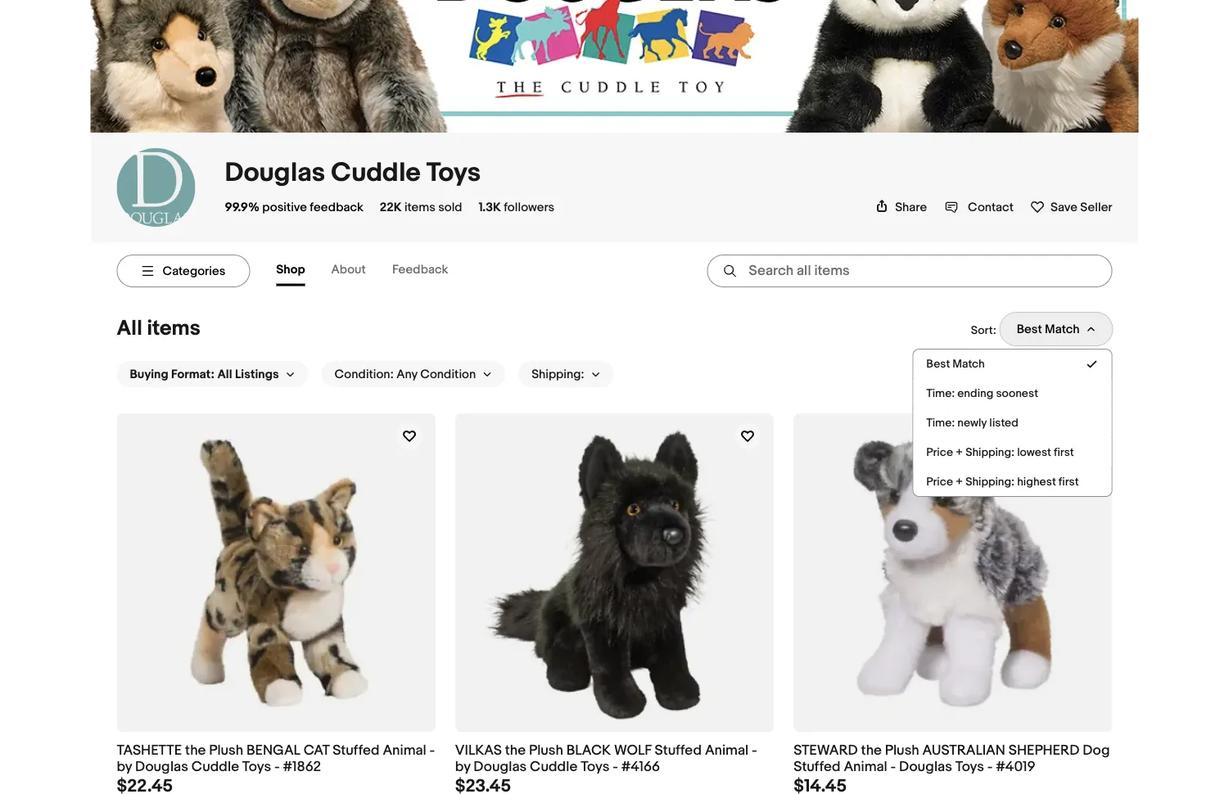 Task type: vqa. For each thing, say whether or not it's contained in the screenshot.
middle the Stuffed
yes



Task type: describe. For each thing, give the bounding box(es) containing it.
#1862
[[283, 759, 321, 776]]

price + shipping: highest first
[[927, 475, 1079, 489]]

buying
[[130, 367, 169, 382]]

condition: any condition button
[[322, 361, 506, 387]]

Search all items field
[[707, 255, 1113, 288]]

- left '#4019'
[[988, 759, 993, 776]]

22k items sold
[[380, 200, 462, 215]]

toys inside vilkas the plush black wolf stuffed animal - by douglas cuddle toys - #4166
[[581, 759, 610, 776]]

australian
[[923, 742, 1006, 759]]

douglas cuddle toys image
[[117, 148, 195, 227]]

match for best match 'dropdown button'
[[1046, 322, 1080, 337]]

positive
[[262, 200, 307, 215]]

any
[[397, 367, 418, 382]]

all items
[[117, 316, 201, 342]]

plush for bengal
[[209, 742, 243, 759]]

1.3k followers
[[479, 200, 555, 215]]

condition:
[[335, 367, 394, 382]]

buying format: all listings button
[[117, 361, 308, 387]]

condition: any condition
[[335, 367, 476, 382]]

animal inside steward the plush australian shepherd dog stuffed animal - douglas toys - #4019
[[844, 759, 888, 776]]

toys inside tashette the plush bengal cat stuffed animal - by douglas cuddle toys - #1862
[[242, 759, 271, 776]]

+ for price + shipping: lowest first
[[956, 446, 964, 460]]

toys inside steward the plush australian shepherd dog stuffed animal - douglas toys - #4019
[[956, 759, 985, 776]]

cuddle for vilkas the plush black wolf stuffed animal - by douglas cuddle toys - #4166
[[530, 759, 578, 776]]

black
[[567, 742, 611, 759]]

save
[[1051, 200, 1078, 215]]

+ for price + shipping: highest first
[[956, 475, 964, 489]]

toys up sold
[[427, 157, 481, 189]]

ending
[[958, 387, 994, 401]]

- left #1862 on the bottom left of page
[[274, 759, 280, 776]]

best match inside best match 'dropdown button'
[[1017, 322, 1080, 337]]

stuffed for cat
[[333, 742, 380, 759]]

buying format: all listings
[[130, 367, 279, 382]]

steward
[[794, 742, 858, 759]]

all inside dropdown button
[[217, 367, 232, 382]]

price for price + shipping: lowest first
[[927, 446, 954, 460]]

sort:
[[971, 324, 997, 338]]

soonest
[[997, 387, 1039, 401]]

listings
[[235, 367, 279, 382]]

by for vilkas
[[455, 759, 471, 776]]

sold
[[438, 200, 462, 215]]

animal for vilkas the plush black wolf stuffed animal - by douglas cuddle toys - #4166
[[705, 742, 749, 759]]

1 vertical spatial best
[[927, 357, 951, 371]]

seller
[[1081, 200, 1113, 215]]

save seller
[[1051, 200, 1113, 215]]

feedback
[[310, 200, 364, 215]]

price for price + shipping: highest first
[[927, 475, 954, 489]]

lowest
[[1018, 446, 1052, 460]]

the for tashette
[[185, 742, 206, 759]]

tashette the plush bengal cat stuffed animal - by douglas cuddle toys - #1862
[[117, 742, 435, 776]]

stuffed for wolf
[[655, 742, 702, 759]]

shepherd
[[1009, 742, 1080, 759]]

tashette the plush bengal cat stuffed animal - by douglas cuddle toys - #1862 : quick view image
[[117, 414, 436, 733]]

items for 22k
[[405, 200, 436, 215]]

shipping: for price + shipping: lowest first
[[966, 446, 1015, 460]]

tab list containing shop
[[276, 256, 475, 286]]

22k
[[380, 200, 402, 215]]

99.9%
[[225, 200, 260, 215]]

feedback
[[392, 263, 449, 277]]

vilkas the plush black wolf stuffed animal - by douglas cuddle toys - #4166 : quick view image
[[455, 414, 774, 733]]

categories
[[163, 264, 226, 278]]

tashette
[[117, 742, 182, 759]]



Task type: locate. For each thing, give the bounding box(es) containing it.
items
[[405, 200, 436, 215], [147, 316, 201, 342]]

douglas inside steward the plush australian shepherd dog stuffed animal - douglas toys - #4019
[[900, 759, 953, 776]]

animal inside vilkas the plush black wolf stuffed animal - by douglas cuddle toys - #4166
[[705, 742, 749, 759]]

match up ending
[[953, 357, 985, 371]]

+ down price + shipping: lowest first on the right of page
[[956, 475, 964, 489]]

cuddle up 22k
[[331, 157, 421, 189]]

2 plush from the left
[[529, 742, 564, 759]]

vilkas the plush black wolf stuffed animal - by douglas cuddle toys - #4166
[[455, 742, 758, 776]]

the inside steward the plush australian shepherd dog stuffed animal - douglas toys - #4019
[[862, 742, 882, 759]]

0 horizontal spatial items
[[147, 316, 201, 342]]

menu containing best match
[[914, 350, 1112, 496]]

best match right sort:
[[1017, 322, 1080, 337]]

1 the from the left
[[185, 742, 206, 759]]

1 plush from the left
[[209, 742, 243, 759]]

cuddle left bengal on the bottom
[[191, 759, 239, 776]]

2 by from the left
[[455, 759, 471, 776]]

cuddle inside tashette the plush bengal cat stuffed animal - by douglas cuddle toys - #1862
[[191, 759, 239, 776]]

shop
[[276, 263, 305, 277]]

3 the from the left
[[862, 742, 882, 759]]

toys
[[427, 157, 481, 189], [242, 759, 271, 776], [581, 759, 610, 776], [956, 759, 985, 776]]

cuddle for tashette the plush bengal cat stuffed animal - by douglas cuddle toys - #1862
[[191, 759, 239, 776]]

the inside vilkas the plush black wolf stuffed animal - by douglas cuddle toys - #4166
[[505, 742, 526, 759]]

plush
[[209, 742, 243, 759], [529, 742, 564, 759], [886, 742, 920, 759]]

first for price + shipping: lowest first
[[1054, 446, 1075, 460]]

best match up ending
[[927, 357, 985, 371]]

followers
[[504, 200, 555, 215]]

1 horizontal spatial stuffed
[[655, 742, 702, 759]]

2 horizontal spatial the
[[862, 742, 882, 759]]

plush inside steward the plush australian shepherd dog stuffed animal - douglas toys - #4019
[[886, 742, 920, 759]]

vilkas
[[455, 742, 502, 759]]

best match button
[[1001, 313, 1113, 346]]

first right lowest
[[1054, 446, 1075, 460]]

3 plush from the left
[[886, 742, 920, 759]]

dog
[[1083, 742, 1111, 759]]

by for tashette
[[117, 759, 132, 776]]

the for vilkas
[[505, 742, 526, 759]]

#4166
[[622, 759, 660, 776]]

+ down newly
[[956, 446, 964, 460]]

1.3k
[[479, 200, 501, 215]]

douglas cuddle toys link
[[225, 157, 481, 189]]

best
[[1017, 322, 1043, 337], [927, 357, 951, 371]]

- right steward
[[891, 759, 897, 776]]

time: newly listed
[[927, 416, 1019, 430]]

plush for australian
[[886, 742, 920, 759]]

- left vilkas
[[430, 742, 435, 759]]

price down time: newly listed in the bottom of the page
[[927, 446, 954, 460]]

plush for black
[[529, 742, 564, 759]]

0 horizontal spatial best
[[927, 357, 951, 371]]

douglas for tashette
[[135, 759, 188, 776]]

99.9% positive feedback
[[225, 200, 364, 215]]

the
[[185, 742, 206, 759], [505, 742, 526, 759], [862, 742, 882, 759]]

time: left newly
[[927, 416, 955, 430]]

0 horizontal spatial match
[[953, 357, 985, 371]]

items right 22k
[[405, 200, 436, 215]]

match right sort:
[[1046, 322, 1080, 337]]

0 horizontal spatial by
[[117, 759, 132, 776]]

the right steward
[[862, 742, 882, 759]]

2 time: from the top
[[927, 416, 955, 430]]

cuddle right vilkas
[[530, 759, 578, 776]]

douglas inside vilkas the plush black wolf stuffed animal - by douglas cuddle toys - #4166
[[474, 759, 527, 776]]

steward the plush australian shepherd dog stuffed animal - douglas toys - #4019 button
[[794, 742, 1113, 777]]

0 horizontal spatial stuffed
[[333, 742, 380, 759]]

2 horizontal spatial stuffed
[[794, 759, 841, 776]]

douglas for steward
[[900, 759, 953, 776]]

1 horizontal spatial animal
[[705, 742, 749, 759]]

0 vertical spatial +
[[956, 446, 964, 460]]

plush left black
[[529, 742, 564, 759]]

by inside vilkas the plush black wolf stuffed animal - by douglas cuddle toys - #4166
[[455, 759, 471, 776]]

1 horizontal spatial best
[[1017, 322, 1043, 337]]

contact
[[969, 200, 1014, 215]]

best up time: ending soonest at the right of the page
[[927, 357, 951, 371]]

2 the from the left
[[505, 742, 526, 759]]

0 horizontal spatial animal
[[383, 742, 427, 759]]

-
[[430, 742, 435, 759], [752, 742, 758, 759], [274, 759, 280, 776], [613, 759, 619, 776], [891, 759, 897, 776], [988, 759, 993, 776]]

newly
[[958, 416, 987, 430]]

1 vertical spatial all
[[217, 367, 232, 382]]

2 + from the top
[[956, 475, 964, 489]]

plush left australian
[[886, 742, 920, 759]]

0 vertical spatial shipping:
[[532, 367, 585, 382]]

0 vertical spatial best match
[[1017, 322, 1080, 337]]

categories button
[[117, 255, 250, 288]]

1 + from the top
[[956, 446, 964, 460]]

listed
[[990, 416, 1019, 430]]

0 horizontal spatial all
[[117, 316, 142, 342]]

all right format:
[[217, 367, 232, 382]]

1 horizontal spatial all
[[217, 367, 232, 382]]

1 time: from the top
[[927, 387, 955, 401]]

the inside tashette the plush bengal cat stuffed animal - by douglas cuddle toys - #1862
[[185, 742, 206, 759]]

0 vertical spatial match
[[1046, 322, 1080, 337]]

time: for time: newly listed
[[927, 416, 955, 430]]

match for menu containing best match
[[953, 357, 985, 371]]

match inside 'dropdown button'
[[1046, 322, 1080, 337]]

all
[[117, 316, 142, 342], [217, 367, 232, 382]]

time: for time: ending soonest
[[927, 387, 955, 401]]

1 vertical spatial best match
[[927, 357, 985, 371]]

- left #4166
[[613, 759, 619, 776]]

best right sort:
[[1017, 322, 1043, 337]]

0 vertical spatial items
[[405, 200, 436, 215]]

0 vertical spatial first
[[1054, 446, 1075, 460]]

cuddle
[[331, 157, 421, 189], [191, 759, 239, 776], [530, 759, 578, 776]]

1 horizontal spatial items
[[405, 200, 436, 215]]

0 vertical spatial price
[[927, 446, 954, 460]]

plush left bengal on the bottom
[[209, 742, 243, 759]]

plush inside vilkas the plush black wolf stuffed animal - by douglas cuddle toys - #4166
[[529, 742, 564, 759]]

1 horizontal spatial by
[[455, 759, 471, 776]]

time: ending soonest
[[927, 387, 1039, 401]]

2 horizontal spatial animal
[[844, 759, 888, 776]]

the for steward
[[862, 742, 882, 759]]

wolf
[[614, 742, 652, 759]]

steward the plush australian shepherd dog stuffed animal - douglas toys - #4019
[[794, 742, 1111, 776]]

shipping: button
[[519, 361, 614, 387]]

douglas
[[225, 157, 325, 189], [135, 759, 188, 776], [474, 759, 527, 776], [900, 759, 953, 776]]

2 price from the top
[[927, 475, 954, 489]]

douglas for vilkas
[[474, 759, 527, 776]]

first for price + shipping: highest first
[[1059, 475, 1079, 489]]

1 horizontal spatial match
[[1046, 322, 1080, 337]]

- left steward
[[752, 742, 758, 759]]

1 horizontal spatial best match
[[1017, 322, 1080, 337]]

time:
[[927, 387, 955, 401], [927, 416, 955, 430]]

steward the plush australian shepherd dog stuffed animal - douglas toys - #4019 : quick view image
[[794, 414, 1113, 733]]

the right vilkas
[[505, 742, 526, 759]]

about
[[331, 263, 366, 277]]

price + shipping: lowest first
[[927, 446, 1075, 460]]

1 horizontal spatial cuddle
[[331, 157, 421, 189]]

0 vertical spatial best
[[1017, 322, 1043, 337]]

match inside menu
[[953, 357, 985, 371]]

1 vertical spatial price
[[927, 475, 954, 489]]

format:
[[171, 367, 215, 382]]

stuffed inside steward the plush australian shepherd dog stuffed animal - douglas toys - #4019
[[794, 759, 841, 776]]

0 vertical spatial time:
[[927, 387, 955, 401]]

1 horizontal spatial plush
[[529, 742, 564, 759]]

toys left '#4019'
[[956, 759, 985, 776]]

price
[[927, 446, 954, 460], [927, 475, 954, 489]]

tashette the plush bengal cat stuffed animal - by douglas cuddle toys - #1862 button
[[117, 742, 436, 777]]

#4019
[[997, 759, 1036, 776]]

2 horizontal spatial plush
[[886, 742, 920, 759]]

2 vertical spatial shipping:
[[966, 475, 1015, 489]]

match
[[1046, 322, 1080, 337], [953, 357, 985, 371]]

1 vertical spatial first
[[1059, 475, 1079, 489]]

share
[[896, 200, 928, 215]]

menu
[[914, 350, 1112, 496]]

1 vertical spatial shipping:
[[966, 446, 1015, 460]]

shipping: inside dropdown button
[[532, 367, 585, 382]]

price down price + shipping: lowest first on the right of page
[[927, 475, 954, 489]]

first
[[1054, 446, 1075, 460], [1059, 475, 1079, 489]]

bengal
[[247, 742, 301, 759]]

shipping:
[[532, 367, 585, 382], [966, 446, 1015, 460], [966, 475, 1015, 489]]

0 horizontal spatial best match
[[927, 357, 985, 371]]

1 horizontal spatial the
[[505, 742, 526, 759]]

contact link
[[946, 200, 1014, 215]]

best match
[[1017, 322, 1080, 337], [927, 357, 985, 371]]

stuffed
[[333, 742, 380, 759], [655, 742, 702, 759], [794, 759, 841, 776]]

2 horizontal spatial cuddle
[[530, 759, 578, 776]]

animal
[[383, 742, 427, 759], [705, 742, 749, 759], [844, 759, 888, 776]]

stuffed inside tashette the plush bengal cat stuffed animal - by douglas cuddle toys - #1862
[[333, 742, 380, 759]]

1 by from the left
[[117, 759, 132, 776]]

0 horizontal spatial plush
[[209, 742, 243, 759]]

0 vertical spatial all
[[117, 316, 142, 342]]

toys left #1862 on the bottom left of page
[[242, 759, 271, 776]]

shipping: for price + shipping: highest first
[[966, 475, 1015, 489]]

share button
[[876, 200, 928, 215]]

0 horizontal spatial the
[[185, 742, 206, 759]]

cat
[[304, 742, 330, 759]]

toys left wolf
[[581, 759, 610, 776]]

1 vertical spatial +
[[956, 475, 964, 489]]

save seller button
[[1031, 197, 1113, 215]]

condition
[[420, 367, 476, 382]]

animal inside tashette the plush bengal cat stuffed animal - by douglas cuddle toys - #1862
[[383, 742, 427, 759]]

animal for tashette the plush bengal cat stuffed animal - by douglas cuddle toys - #1862
[[383, 742, 427, 759]]

by inside tashette the plush bengal cat stuffed animal - by douglas cuddle toys - #1862
[[117, 759, 132, 776]]

by
[[117, 759, 132, 776], [455, 759, 471, 776]]

+
[[956, 446, 964, 460], [956, 475, 964, 489]]

0 horizontal spatial cuddle
[[191, 759, 239, 776]]

highest
[[1018, 475, 1057, 489]]

the right tashette at the bottom of page
[[185, 742, 206, 759]]

douglas cuddle toys
[[225, 157, 481, 189]]

items up format:
[[147, 316, 201, 342]]

cuddle inside vilkas the plush black wolf stuffed animal - by douglas cuddle toys - #4166
[[530, 759, 578, 776]]

all up buying
[[117, 316, 142, 342]]

stuffed inside vilkas the plush black wolf stuffed animal - by douglas cuddle toys - #4166
[[655, 742, 702, 759]]

douglas inside tashette the plush bengal cat stuffed animal - by douglas cuddle toys - #1862
[[135, 759, 188, 776]]

vilkas the plush black wolf stuffed animal - by douglas cuddle toys - #4166 button
[[455, 742, 774, 777]]

time: left ending
[[927, 387, 955, 401]]

items for all
[[147, 316, 201, 342]]

1 vertical spatial time:
[[927, 416, 955, 430]]

1 vertical spatial items
[[147, 316, 201, 342]]

first right highest
[[1059, 475, 1079, 489]]

tab list
[[276, 256, 475, 286]]

plush inside tashette the plush bengal cat stuffed animal - by douglas cuddle toys - #1862
[[209, 742, 243, 759]]

1 vertical spatial match
[[953, 357, 985, 371]]

best inside 'dropdown button'
[[1017, 322, 1043, 337]]

1 price from the top
[[927, 446, 954, 460]]



